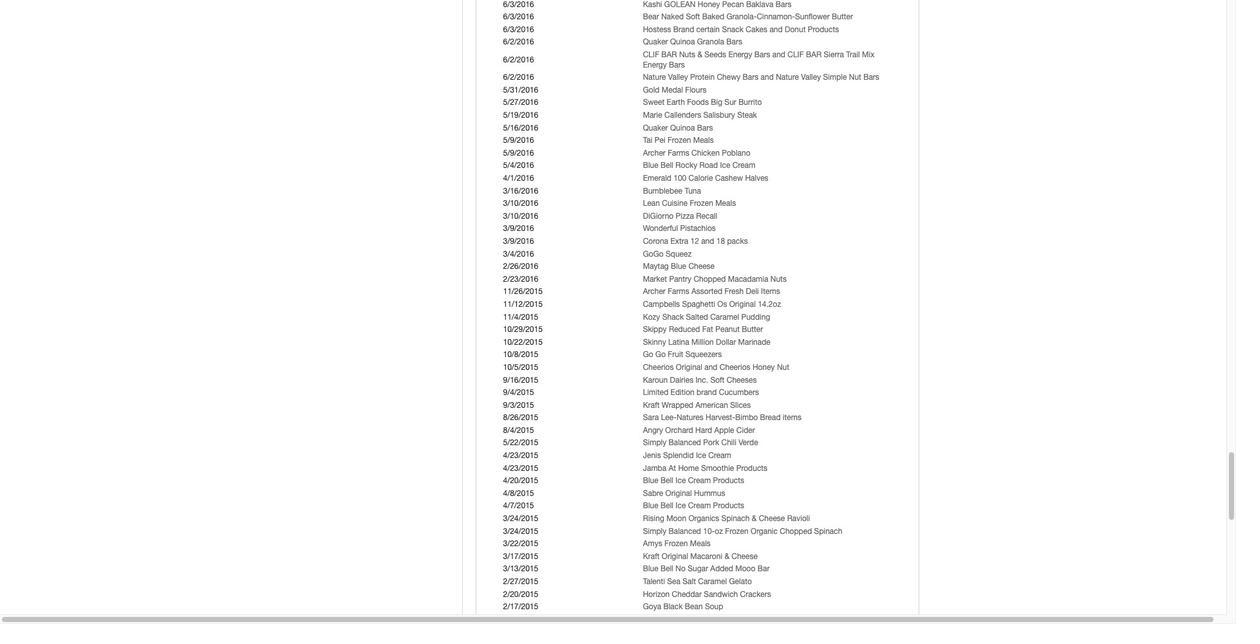 Task type: describe. For each thing, give the bounding box(es) containing it.
row containing 3/22/2015
[[502, 539, 902, 551]]

pizza
[[676, 212, 694, 221]]

bell for 4/20/2015
[[661, 477, 674, 486]]

cream for 4/7/2015
[[688, 502, 711, 511]]

meals for lean cuisine frozen meals
[[716, 199, 736, 208]]

emerald 100 calorie cashew halves link
[[643, 174, 769, 183]]

maytag blue cheese link
[[643, 262, 715, 271]]

quaker for quaker quinoa bars
[[643, 123, 668, 132]]

sierra
[[824, 50, 844, 59]]

pantry
[[669, 275, 692, 284]]

3/24/2015 for rising
[[503, 515, 539, 524]]

products for 4/20/2015
[[713, 477, 745, 486]]

quinoa for granola
[[670, 38, 695, 47]]

1 go from the left
[[643, 351, 653, 360]]

cheerios original and cheerios honey nut
[[643, 363, 790, 372]]

quinoa for bars
[[670, 123, 695, 132]]

clif bar nuts & seeds energy bars and clif bar sierra trail mix energy bars
[[643, 50, 875, 69]]

1 vertical spatial energy
[[643, 60, 667, 69]]

shack
[[662, 313, 684, 322]]

marinade
[[738, 338, 771, 347]]

9/4/2015
[[503, 388, 534, 397]]

blue for 4/7/2015
[[643, 502, 659, 511]]

2 bar from the left
[[806, 50, 822, 59]]

items
[[783, 414, 802, 423]]

12 row from the top
[[502, 147, 902, 160]]

1 horizontal spatial nuts
[[771, 275, 787, 284]]

2 vertical spatial cheese
[[732, 552, 758, 561]]

go go fruit squeezers
[[643, 351, 722, 360]]

gogo
[[643, 250, 664, 259]]

and inside clif bar nuts & seeds energy bars and clif bar sierra trail mix energy bars
[[773, 50, 786, 59]]

1 nature from the left
[[643, 73, 666, 82]]

original for hummus
[[666, 489, 692, 498]]

5/4/2016
[[503, 161, 534, 170]]

11/12/2015
[[503, 300, 543, 309]]

cream down "poblano"
[[733, 161, 756, 170]]

cheerios original and cheerios honey nut link
[[643, 363, 790, 372]]

3/17/2015
[[503, 552, 539, 561]]

original for macaroni
[[662, 552, 688, 561]]

talenti
[[643, 578, 665, 587]]

2/27/2015
[[503, 578, 539, 587]]

ice up cashew on the top of the page
[[720, 161, 731, 170]]

chili
[[722, 439, 737, 448]]

organic
[[751, 527, 778, 536]]

wonderful
[[643, 224, 678, 233]]

3/9/2016 for wonderful
[[503, 224, 534, 233]]

nature valley protein chewy bars and nature valley simple nut bars link
[[643, 73, 880, 82]]

orchard
[[665, 426, 693, 435]]

5/9/2016 for archer
[[503, 149, 534, 158]]

19 row from the top
[[502, 236, 902, 248]]

& for seeds
[[698, 50, 703, 59]]

6/3/2016 for hostess
[[503, 25, 534, 34]]

oz
[[715, 527, 723, 536]]

lean cuisine frozen meals link
[[643, 199, 736, 208]]

11/26/2015
[[503, 287, 543, 296]]

original for and
[[676, 363, 703, 372]]

gelato
[[729, 578, 752, 587]]

skinny latina million dollar marinade link
[[643, 338, 771, 347]]

17 row from the top
[[502, 210, 902, 223]]

row containing 5/4/2016
[[502, 160, 902, 173]]

cream for 4/23/2015
[[709, 451, 732, 461]]

natures
[[677, 414, 704, 423]]

row containing 5/16/2016
[[502, 122, 902, 135]]

horizon
[[643, 590, 670, 599]]

chewy
[[717, 73, 741, 82]]

bell for 3/13/2015
[[661, 565, 674, 574]]

2 go from the left
[[656, 351, 666, 360]]

fat
[[702, 325, 713, 334]]

sweet
[[643, 98, 665, 107]]

9/16/2015
[[503, 376, 539, 385]]

pei
[[655, 136, 666, 145]]

marie
[[643, 111, 662, 120]]

sweet earth foods big sur burrito link
[[643, 98, 762, 107]]

6/2/2016 for clif
[[503, 55, 534, 64]]

granola-
[[727, 12, 757, 21]]

simply balanced 10-oz frozen organic chopped spinach
[[643, 527, 843, 536]]

row containing clif bar nuts & seeds energy bars and clif bar sierra trail mix energy bars
[[502, 49, 902, 72]]

37 row from the top
[[502, 463, 902, 475]]

bars down mix
[[864, 73, 880, 82]]

1 vertical spatial chopped
[[780, 527, 812, 536]]

ravioli
[[787, 515, 810, 524]]

extra
[[671, 237, 689, 246]]

11/4/2015
[[503, 313, 539, 322]]

kraft original macaroni & cheese
[[643, 552, 758, 561]]

products down sunflower
[[808, 25, 839, 34]]

row containing 10/22/2015
[[502, 337, 902, 349]]

original down fresh on the top of the page
[[729, 300, 756, 309]]

marie callenders salisbury steak link
[[643, 111, 757, 120]]

smoothie
[[701, 464, 734, 473]]

tai pei frozen meals link
[[643, 136, 714, 145]]

farms for assorted
[[668, 287, 690, 296]]

blue bell ice cream products for 4/7/2015
[[643, 502, 745, 511]]

simply balanced 10-oz frozen organic chopped spinach link
[[643, 527, 843, 536]]

no
[[676, 565, 686, 574]]

snack
[[722, 25, 744, 34]]

1 row from the top
[[502, 0, 902, 11]]

row containing 5/22/2015
[[502, 438, 902, 450]]

bread
[[760, 414, 781, 423]]

5/31/2016
[[503, 86, 539, 95]]

gold
[[643, 86, 660, 95]]

bean
[[685, 603, 703, 612]]

edition
[[671, 388, 695, 397]]

deli
[[746, 287, 759, 296]]

lee-
[[661, 414, 677, 423]]

campbells spaghetti os original 14.2oz link
[[643, 300, 781, 309]]

marie callenders salisbury steak
[[643, 111, 757, 120]]

archer for archer farms chicken poblano
[[643, 149, 666, 158]]

3/22/2015
[[503, 540, 539, 549]]

frozen down rising moon organics spinach & cheese ravioli at the bottom of the page
[[725, 527, 749, 536]]

brand
[[674, 25, 694, 34]]

quaker quinoa granola bars
[[643, 38, 743, 47]]

row containing 5/27/2016
[[502, 97, 902, 110]]

bars up nature valley protein chewy bars and nature valley simple nut bars
[[755, 50, 770, 59]]

row containing 5/31/2016
[[502, 84, 902, 97]]

bell for 4/7/2015
[[661, 502, 674, 511]]

wonderful pistachios link
[[643, 224, 716, 233]]

row containing 3/17/2015
[[502, 551, 902, 564]]

cakes
[[746, 25, 768, 34]]

blue down the squeez
[[671, 262, 687, 271]]

gogo squeez link
[[643, 250, 692, 259]]

blue for 3/13/2015
[[643, 565, 659, 574]]

wrapped
[[662, 401, 694, 410]]

4/7/2015
[[503, 502, 534, 511]]

row containing 2/27/2015
[[502, 576, 902, 589]]

macaroni
[[691, 552, 723, 561]]

nuts inside clif bar nuts & seeds energy bars and clif bar sierra trail mix energy bars
[[679, 50, 696, 59]]

0 vertical spatial nut
[[849, 73, 862, 82]]

million
[[692, 338, 714, 347]]

angry
[[643, 426, 663, 435]]

16 row from the top
[[502, 198, 902, 210]]

blue bell ice cream products for 4/20/2015
[[643, 477, 745, 486]]

1 vertical spatial &
[[752, 515, 757, 524]]

meals for tai pei frozen meals
[[693, 136, 714, 145]]

2/10/2015
[[503, 616, 539, 625]]

horizon cheddar sandwich crackers link
[[643, 590, 771, 599]]

foods
[[687, 98, 709, 107]]

0 horizontal spatial cheese
[[689, 262, 715, 271]]

balanced for 10-
[[669, 527, 701, 536]]

skinny
[[643, 338, 666, 347]]

clif bar nuts & seeds energy bars and clif bar sierra trail mix energy bars link
[[643, 50, 875, 69]]

granola
[[697, 38, 724, 47]]

0 vertical spatial chopped
[[694, 275, 726, 284]]

bell for 5/4/2016
[[661, 161, 674, 170]]

5/9/2016 for tai
[[503, 136, 534, 145]]

caramel for salted
[[710, 313, 739, 322]]

ice for 4/23/2015
[[696, 451, 706, 461]]

donut
[[785, 25, 806, 34]]

1 bar from the left
[[662, 50, 677, 59]]

halves
[[745, 174, 769, 183]]

horizon cheddar sandwich crackers
[[643, 590, 771, 599]]

bars down clif bar nuts & seeds energy bars and clif bar sierra trail mix energy bars link
[[743, 73, 759, 82]]

row containing 9/4/2015
[[502, 387, 902, 400]]

gogo squeez
[[643, 250, 692, 259]]

frozen up "recall"
[[690, 199, 713, 208]]

jenis splendid ice cream link
[[643, 451, 732, 461]]

at
[[669, 464, 676, 473]]



Task type: locate. For each thing, give the bounding box(es) containing it.
original down amys frozen meals
[[662, 552, 688, 561]]

chopped up the archer farms assorted fresh deli items link
[[694, 275, 726, 284]]

0 vertical spatial 4/23/2015
[[503, 451, 539, 461]]

1 6/3/2016 from the top
[[503, 12, 534, 21]]

nuts down "quaker quinoa granola bars" link
[[679, 50, 696, 59]]

lean
[[643, 199, 660, 208]]

products
[[808, 25, 839, 34], [737, 464, 768, 473], [713, 477, 745, 486], [713, 502, 745, 511]]

1 vertical spatial caramel
[[698, 578, 727, 587]]

1 vertical spatial 3/10/2016
[[503, 212, 539, 221]]

row containing 4/7/2015
[[502, 501, 902, 513]]

0 horizontal spatial cheerios
[[643, 363, 674, 372]]

3/16/2016
[[503, 187, 539, 196]]

and down cinnamon-
[[770, 25, 783, 34]]

6 row from the top
[[502, 72, 902, 84]]

original down go go fruit squeezers link
[[676, 363, 703, 372]]

1 horizontal spatial spinach
[[814, 527, 843, 536]]

apple
[[714, 426, 735, 435]]

caramel up horizon cheddar sandwich crackers link
[[698, 578, 727, 587]]

0 vertical spatial 6/2/2016
[[503, 38, 534, 47]]

energy right "seeds"
[[729, 50, 752, 59]]

items
[[761, 287, 780, 296]]

1 4/23/2015 from the top
[[503, 451, 539, 461]]

28 row from the top
[[502, 349, 902, 362]]

kraft down the amys
[[643, 552, 660, 561]]

3 row from the top
[[502, 24, 902, 36]]

1 vertical spatial soft
[[711, 376, 725, 385]]

frozen down 'quaker quinoa bars' at top right
[[668, 136, 691, 145]]

and down squeezers
[[705, 363, 718, 372]]

1 horizontal spatial bar
[[806, 50, 822, 59]]

corona extra 12 and 18 packs link
[[643, 237, 748, 246]]

0 vertical spatial simply
[[643, 439, 667, 448]]

meals up "recall"
[[716, 199, 736, 208]]

34 row from the top
[[502, 425, 902, 438]]

6/2/2016 for nature
[[503, 73, 534, 82]]

hostess brand certain snack cakes and donut products
[[643, 25, 839, 34]]

4/23/2015 for jamba
[[503, 464, 539, 473]]

1 vertical spatial 6/2/2016
[[503, 55, 534, 64]]

and up nature valley protein chewy bars and nature valley simple nut bars
[[773, 50, 786, 59]]

row containing 8/4/2015
[[502, 425, 902, 438]]

1 quaker from the top
[[643, 38, 668, 47]]

cheerios up cheeses
[[720, 363, 751, 372]]

1 3/24/2015 from the top
[[503, 515, 539, 524]]

0 vertical spatial 6/3/2016
[[503, 12, 534, 21]]

cream for 4/20/2015
[[688, 477, 711, 486]]

simply for simply balanced 10-oz frozen organic chopped spinach
[[643, 527, 667, 536]]

1 vertical spatial blue bell ice cream products
[[643, 502, 745, 511]]

balanced up jenis splendid ice cream link
[[669, 439, 701, 448]]

row containing 10/29/2015
[[502, 324, 902, 337]]

11 row from the top
[[502, 135, 902, 147]]

medal
[[662, 86, 683, 95]]

2 farms from the top
[[668, 287, 690, 296]]

1 vertical spatial quinoa
[[670, 123, 695, 132]]

maytag
[[643, 262, 669, 271]]

8/26/2015
[[503, 414, 539, 423]]

1 bell from the top
[[661, 161, 674, 170]]

3 bell from the top
[[661, 502, 674, 511]]

dollar
[[716, 338, 736, 347]]

43 row from the top
[[502, 539, 902, 551]]

27 row from the top
[[502, 337, 902, 349]]

2 valley from the left
[[801, 73, 821, 82]]

1 vertical spatial meals
[[716, 199, 736, 208]]

5/9/2016 up '5/4/2016'
[[503, 149, 534, 158]]

3/9/2016 for corona
[[503, 237, 534, 246]]

42 row from the top
[[502, 526, 902, 539]]

kozy
[[643, 313, 660, 322]]

valley up the gold medal flours
[[668, 73, 688, 82]]

bar left sierra in the top of the page
[[806, 50, 822, 59]]

1 vertical spatial spinach
[[814, 527, 843, 536]]

bimbo
[[735, 414, 758, 423]]

chopped down ravioli on the bottom right
[[780, 527, 812, 536]]

1 blue bell ice cream products from the top
[[643, 477, 745, 486]]

kraft for kraft wrapped american slices
[[643, 401, 660, 410]]

1 5/9/2016 from the top
[[503, 136, 534, 145]]

1 valley from the left
[[668, 73, 688, 82]]

quaker down marie
[[643, 123, 668, 132]]

10/8/2015
[[503, 351, 539, 360]]

1 vertical spatial 3/9/2016
[[503, 237, 534, 246]]

archer down pei
[[643, 149, 666, 158]]

original up moon
[[666, 489, 692, 498]]

blue bell ice cream products link for 4/20/2015
[[643, 477, 745, 486]]

bars down snack at right
[[727, 38, 743, 47]]

fresh
[[725, 287, 744, 296]]

0 vertical spatial butter
[[832, 12, 853, 21]]

1 vertical spatial butter
[[742, 325, 763, 334]]

3/10/2016 for lean
[[503, 199, 539, 208]]

& up added
[[725, 552, 730, 561]]

0 vertical spatial soft
[[686, 12, 700, 21]]

5 row from the top
[[502, 49, 902, 72]]

cheeses
[[727, 376, 757, 385]]

squeezers
[[686, 351, 722, 360]]

1 horizontal spatial chopped
[[780, 527, 812, 536]]

row containing 10/5/2015
[[502, 362, 902, 374]]

blue bell rocky road ice cream link
[[643, 161, 756, 170]]

1 horizontal spatial &
[[725, 552, 730, 561]]

1 horizontal spatial butter
[[832, 12, 853, 21]]

lean cuisine frozen meals
[[643, 199, 736, 208]]

butter right sunflower
[[832, 12, 853, 21]]

clif down hostess
[[643, 50, 659, 59]]

row
[[502, 0, 902, 11], [502, 11, 902, 24], [502, 24, 902, 36], [502, 36, 902, 49], [502, 49, 902, 72], [502, 72, 902, 84], [502, 84, 902, 97], [502, 97, 902, 110], [502, 110, 902, 122], [502, 122, 902, 135], [502, 135, 902, 147], [502, 147, 902, 160], [502, 160, 902, 173], [502, 173, 902, 185], [502, 185, 902, 198], [502, 198, 902, 210], [502, 210, 902, 223], [502, 223, 902, 236], [502, 236, 902, 248], [502, 248, 902, 261], [502, 261, 902, 274], [502, 274, 902, 286], [502, 286, 902, 299], [502, 299, 902, 311], [502, 311, 902, 324], [502, 324, 902, 337], [502, 337, 902, 349], [502, 349, 902, 362], [502, 362, 902, 374], [502, 374, 902, 387], [502, 387, 902, 400], [502, 400, 902, 412], [502, 412, 902, 425], [502, 425, 902, 438], [502, 438, 902, 450], [502, 450, 902, 463], [502, 463, 902, 475], [502, 475, 902, 488], [502, 488, 902, 501], [502, 501, 902, 513], [502, 513, 902, 526], [502, 526, 902, 539], [502, 539, 902, 551], [502, 551, 902, 564], [502, 564, 902, 576], [502, 576, 902, 589], [502, 589, 902, 602], [502, 602, 902, 614]]

2 row from the top
[[502, 11, 902, 24]]

bear naked soft baked granola-cinnamon-sunflower butter
[[643, 12, 853, 21]]

blue bell no sugar added mooo bar link
[[643, 565, 770, 574]]

2 3/24/2015 from the top
[[503, 527, 539, 536]]

sunflower
[[795, 12, 830, 21]]

2 blue bell ice cream products from the top
[[643, 502, 745, 511]]

simply down rising
[[643, 527, 667, 536]]

and left 18
[[701, 237, 714, 246]]

1 3/10/2016 from the top
[[503, 199, 539, 208]]

1 vertical spatial farms
[[668, 287, 690, 296]]

31 row from the top
[[502, 387, 902, 400]]

black
[[664, 603, 683, 612]]

gold medal flours
[[643, 86, 707, 95]]

5/27/2016
[[503, 98, 539, 107]]

0 vertical spatial 3/24/2015
[[503, 515, 539, 524]]

blue bell ice cream products link for 4/7/2015
[[643, 502, 745, 511]]

1 vertical spatial simply
[[643, 527, 667, 536]]

38 row from the top
[[502, 475, 902, 488]]

row containing 10/8/2015
[[502, 349, 902, 362]]

blue bell ice cream products link down sabre original hummus
[[643, 502, 745, 511]]

emerald 100 calorie cashew halves
[[643, 174, 769, 183]]

40 row from the top
[[502, 501, 902, 513]]

cream up organics
[[688, 502, 711, 511]]

cheese up mooo
[[732, 552, 758, 561]]

0 horizontal spatial go
[[643, 351, 653, 360]]

0 vertical spatial energy
[[729, 50, 752, 59]]

skinny latina million dollar marinade
[[643, 338, 771, 347]]

row containing 11/4/2015
[[502, 311, 902, 324]]

1 clif from the left
[[643, 50, 659, 59]]

recall
[[696, 212, 718, 221]]

archer farms chicken poblano link
[[643, 149, 751, 158]]

archer for archer farms assorted fresh deli items
[[643, 287, 666, 296]]

44 row from the top
[[502, 551, 902, 564]]

18
[[717, 237, 725, 246]]

1 horizontal spatial valley
[[801, 73, 821, 82]]

0 vertical spatial 5/9/2016
[[503, 136, 534, 145]]

3/24/2015 up 3/22/2015
[[503, 527, 539, 536]]

41 row from the top
[[502, 513, 902, 526]]

nature up gold
[[643, 73, 666, 82]]

4/23/2015 up 4/20/2015
[[503, 464, 539, 473]]

energy up gold
[[643, 60, 667, 69]]

kozy shack salted caramel pudding link
[[643, 313, 770, 322]]

hummus
[[694, 489, 725, 498]]

1 horizontal spatial go
[[656, 351, 666, 360]]

2 quinoa from the top
[[670, 123, 695, 132]]

simply for simply balanced pork chili verde
[[643, 439, 667, 448]]

5/19/2016
[[503, 111, 539, 120]]

organics
[[689, 515, 720, 524]]

0 vertical spatial kraft
[[643, 401, 660, 410]]

1 vertical spatial quaker
[[643, 123, 668, 132]]

steak
[[737, 111, 757, 120]]

balanced up amys frozen meals
[[669, 527, 701, 536]]

ice for 4/20/2015
[[676, 477, 686, 486]]

blue up sabre
[[643, 477, 659, 486]]

2 3/9/2016 from the top
[[503, 237, 534, 246]]

7 row from the top
[[502, 84, 902, 97]]

archer down market
[[643, 287, 666, 296]]

spinach up simply balanced 10-oz frozen organic chopped spinach
[[722, 515, 750, 524]]

blue bell ice cream products down home
[[643, 477, 745, 486]]

bars up gold medal flours link
[[669, 60, 685, 69]]

simply balanced pork chili verde link
[[643, 439, 758, 448]]

campbells spaghetti os original 14.2oz
[[643, 300, 781, 309]]

row containing 2/20/2015
[[502, 589, 902, 602]]

goya black bean soup link
[[643, 603, 723, 612]]

2 simply from the top
[[643, 527, 667, 536]]

0 vertical spatial blue bell ice cream products link
[[643, 477, 745, 486]]

skippy
[[643, 325, 667, 334]]

0 vertical spatial blue bell ice cream products
[[643, 477, 745, 486]]

0 vertical spatial quaker
[[643, 38, 668, 47]]

2 cheerios from the left
[[720, 363, 751, 372]]

2 horizontal spatial &
[[752, 515, 757, 524]]

2 blue bell ice cream products link from the top
[[643, 502, 745, 511]]

farms down "tai pei frozen meals" link
[[668, 149, 690, 158]]

1 horizontal spatial nature
[[776, 73, 799, 82]]

3/10/2016 for digiorno
[[503, 212, 539, 221]]

products down the "smoothie"
[[713, 477, 745, 486]]

bar
[[758, 565, 770, 574]]

2 horizontal spatial cheese
[[759, 515, 785, 524]]

1 vertical spatial balanced
[[669, 527, 701, 536]]

3/4/2016
[[503, 250, 534, 259]]

21 row from the top
[[502, 261, 902, 274]]

original
[[729, 300, 756, 309], [676, 363, 703, 372], [666, 489, 692, 498], [662, 552, 688, 561]]

2 6/2/2016 from the top
[[503, 55, 534, 64]]

row containing 11/12/2015
[[502, 299, 902, 311]]

0 vertical spatial cheese
[[689, 262, 715, 271]]

amys frozen meals link
[[643, 540, 711, 549]]

farms down pantry
[[668, 287, 690, 296]]

ice for 4/7/2015
[[676, 502, 686, 511]]

blue bell ice cream products down sabre original hummus
[[643, 502, 745, 511]]

nut right simple
[[849, 73, 862, 82]]

0 horizontal spatial nature
[[643, 73, 666, 82]]

1 archer from the top
[[643, 149, 666, 158]]

& down quaker quinoa granola bars
[[698, 50, 703, 59]]

1 6/2/2016 from the top
[[503, 38, 534, 47]]

0 horizontal spatial energy
[[643, 60, 667, 69]]

2 clif from the left
[[788, 50, 804, 59]]

1 horizontal spatial cheerios
[[720, 363, 751, 372]]

bell down at at the bottom right
[[661, 477, 674, 486]]

cream
[[733, 161, 756, 170], [709, 451, 732, 461], [688, 477, 711, 486], [688, 502, 711, 511]]

18 row from the top
[[502, 223, 902, 236]]

spinach right organic
[[814, 527, 843, 536]]

clif down donut
[[788, 50, 804, 59]]

& up organic
[[752, 515, 757, 524]]

13 row from the top
[[502, 160, 902, 173]]

blue up the talenti
[[643, 565, 659, 574]]

rising
[[643, 515, 664, 524]]

nut
[[849, 73, 862, 82], [777, 363, 790, 372]]

2 3/10/2016 from the top
[[503, 212, 539, 221]]

1 vertical spatial blue bell ice cream products link
[[643, 502, 745, 511]]

row containing 11/26/2015
[[502, 286, 902, 299]]

2 4/23/2015 from the top
[[503, 464, 539, 473]]

blue bell ice cream products
[[643, 477, 745, 486], [643, 502, 745, 511]]

1 cheerios from the left
[[643, 363, 674, 372]]

blue down sabre
[[643, 502, 659, 511]]

46 row from the top
[[502, 576, 902, 589]]

0 horizontal spatial bar
[[662, 50, 677, 59]]

nuts up items
[[771, 275, 787, 284]]

meals up the chicken
[[693, 136, 714, 145]]

1 vertical spatial 4/23/2015
[[503, 464, 539, 473]]

2 nature from the left
[[776, 73, 799, 82]]

row containing 4/8/2015
[[502, 488, 902, 501]]

0 horizontal spatial butter
[[742, 325, 763, 334]]

row containing 5/19/2016
[[502, 110, 902, 122]]

10 row from the top
[[502, 122, 902, 135]]

2 archer from the top
[[643, 287, 666, 296]]

meals up kraft original macaroni & cheese link
[[690, 540, 711, 549]]

balanced
[[669, 439, 701, 448], [669, 527, 701, 536]]

2 5/9/2016 from the top
[[503, 149, 534, 158]]

simply down angry
[[643, 439, 667, 448]]

caramel
[[710, 313, 739, 322], [698, 578, 727, 587]]

row containing 3/4/2016
[[502, 248, 902, 261]]

24 row from the top
[[502, 299, 902, 311]]

farms for chicken
[[668, 149, 690, 158]]

blue bell ice cream products link
[[643, 477, 745, 486], [643, 502, 745, 511]]

1 vertical spatial kraft
[[643, 552, 660, 561]]

0 horizontal spatial clif
[[643, 50, 659, 59]]

0 vertical spatial nuts
[[679, 50, 696, 59]]

9 row from the top
[[502, 110, 902, 122]]

6/2/2016 for quaker
[[503, 38, 534, 47]]

valley left simple
[[801, 73, 821, 82]]

& for cheese
[[725, 552, 730, 561]]

6/3/2016 for bear
[[503, 12, 534, 21]]

1 horizontal spatial energy
[[729, 50, 752, 59]]

row containing 4/1/2016
[[502, 173, 902, 185]]

39 row from the top
[[502, 488, 902, 501]]

cashew
[[715, 174, 743, 183]]

ice down sabre original hummus 'link'
[[676, 502, 686, 511]]

3/24/2015 for simply
[[503, 527, 539, 536]]

flours
[[685, 86, 707, 95]]

bumblebee tuna link
[[643, 187, 701, 196]]

36 row from the top
[[502, 450, 902, 463]]

caramel down the os
[[710, 313, 739, 322]]

32 row from the top
[[502, 400, 902, 412]]

0 vertical spatial balanced
[[669, 439, 701, 448]]

blue bell ice cream products link down home
[[643, 477, 745, 486]]

5/22/2015
[[503, 439, 539, 448]]

47 row from the top
[[502, 589, 902, 602]]

row containing 9/3/2015
[[502, 400, 902, 412]]

products up rising moon organics spinach & cheese ravioli at the bottom of the page
[[713, 502, 745, 511]]

row containing 3/16/2016
[[502, 185, 902, 198]]

baked
[[702, 12, 725, 21]]

cheese up market pantry chopped macadamia nuts link
[[689, 262, 715, 271]]

quinoa down callenders
[[670, 123, 695, 132]]

soft up brand
[[686, 12, 700, 21]]

bars down marie callenders salisbury steak
[[697, 123, 713, 132]]

26 row from the top
[[502, 324, 902, 337]]

1 vertical spatial 6/3/2016
[[503, 25, 534, 34]]

jamba at home smoothie products link
[[643, 464, 768, 473]]

8 row from the top
[[502, 97, 902, 110]]

blue for 4/20/2015
[[643, 477, 659, 486]]

limited edition brand cucumbers link
[[643, 388, 759, 397]]

0 horizontal spatial valley
[[668, 73, 688, 82]]

butter up marinade
[[742, 325, 763, 334]]

products for 4/7/2015
[[713, 502, 745, 511]]

45 row from the top
[[502, 564, 902, 576]]

1 horizontal spatial nut
[[849, 73, 862, 82]]

1 horizontal spatial cheese
[[732, 552, 758, 561]]

frozen right the amys
[[665, 540, 688, 549]]

33 row from the top
[[502, 412, 902, 425]]

blue for 5/4/2016
[[643, 161, 659, 170]]

corona extra 12 and 18 packs
[[643, 237, 748, 246]]

row containing 9/16/2015
[[502, 374, 902, 387]]

1 quinoa from the top
[[670, 38, 695, 47]]

balanced for pork
[[669, 439, 701, 448]]

0 horizontal spatial chopped
[[694, 275, 726, 284]]

15 row from the top
[[502, 185, 902, 198]]

quaker
[[643, 38, 668, 47], [643, 123, 668, 132]]

pistachios
[[680, 224, 716, 233]]

bumblebee tuna
[[643, 187, 701, 196]]

soft down cheerios original and cheerios honey nut link
[[711, 376, 725, 385]]

quinoa down brand
[[670, 38, 695, 47]]

row containing 2/26/2016
[[502, 261, 902, 274]]

1 balanced from the top
[[669, 439, 701, 448]]

hard
[[696, 426, 712, 435]]

0 vertical spatial quinoa
[[670, 38, 695, 47]]

products down verde
[[737, 464, 768, 473]]

0 vertical spatial 3/10/2016
[[503, 199, 539, 208]]

& inside clif bar nuts & seeds energy bars and clif bar sierra trail mix energy bars
[[698, 50, 703, 59]]

brand
[[697, 388, 717, 397]]

harvest-
[[706, 414, 735, 423]]

1 vertical spatial 5/9/2016
[[503, 149, 534, 158]]

quaker down hostess
[[643, 38, 668, 47]]

sabre
[[643, 489, 664, 498]]

3 6/2/2016 from the top
[[503, 73, 534, 82]]

sara lee-natures harvest-bimbo bread items link
[[643, 414, 802, 423]]

2/10/2015 row
[[502, 614, 902, 625]]

8/4/2015
[[503, 426, 534, 435]]

0 horizontal spatial spinach
[[722, 515, 750, 524]]

1 vertical spatial archer
[[643, 287, 666, 296]]

bell up the 'emerald'
[[661, 161, 674, 170]]

0 vertical spatial caramel
[[710, 313, 739, 322]]

angry orchard hard apple cider link
[[643, 426, 755, 435]]

29 row from the top
[[502, 362, 902, 374]]

0 vertical spatial 3/9/2016
[[503, 224, 534, 233]]

home
[[678, 464, 699, 473]]

bell left no
[[661, 565, 674, 574]]

farms
[[668, 149, 690, 158], [668, 287, 690, 296]]

0 horizontal spatial nut
[[777, 363, 790, 372]]

0 vertical spatial farms
[[668, 149, 690, 158]]

1 farms from the top
[[668, 149, 690, 158]]

2 quaker from the top
[[643, 123, 668, 132]]

row containing 2/17/2015
[[502, 602, 902, 614]]

2 6/3/2016 from the top
[[503, 25, 534, 34]]

1 vertical spatial 3/24/2015
[[503, 527, 539, 536]]

2/23/2016
[[503, 275, 539, 284]]

quaker for quaker quinoa granola bars
[[643, 38, 668, 47]]

blue bell rocky road ice cream
[[643, 161, 756, 170]]

23 row from the top
[[502, 286, 902, 299]]

1 blue bell ice cream products link from the top
[[643, 477, 745, 486]]

0 horizontal spatial nuts
[[679, 50, 696, 59]]

0 horizontal spatial &
[[698, 50, 703, 59]]

cheese up organic
[[759, 515, 785, 524]]

tai pei frozen meals
[[643, 136, 714, 145]]

2 bell from the top
[[661, 477, 674, 486]]

bell up moon
[[661, 502, 674, 511]]

blue up the 'emerald'
[[643, 161, 659, 170]]

22 row from the top
[[502, 274, 902, 286]]

48 row from the top
[[502, 602, 902, 614]]

kraft for kraft original macaroni & cheese
[[643, 552, 660, 561]]

cheddar
[[672, 590, 702, 599]]

amys frozen meals
[[643, 540, 711, 549]]

20 row from the top
[[502, 248, 902, 261]]

1 vertical spatial nut
[[777, 363, 790, 372]]

blue
[[643, 161, 659, 170], [671, 262, 687, 271], [643, 477, 659, 486], [643, 502, 659, 511], [643, 565, 659, 574]]

1 horizontal spatial soft
[[711, 376, 725, 385]]

1 simply from the top
[[643, 439, 667, 448]]

2 kraft from the top
[[643, 552, 660, 561]]

frozen
[[668, 136, 691, 145], [690, 199, 713, 208], [725, 527, 749, 536], [665, 540, 688, 549]]

bar down "quaker quinoa granola bars" link
[[662, 50, 677, 59]]

2 balanced from the top
[[669, 527, 701, 536]]

kraft up sara
[[643, 401, 660, 410]]

row containing 3/13/2015
[[502, 564, 902, 576]]

bear
[[643, 12, 659, 21]]

1 3/9/2016 from the top
[[503, 224, 534, 233]]

30 row from the top
[[502, 374, 902, 387]]

4/23/2015 for jenis
[[503, 451, 539, 461]]

4 row from the top
[[502, 36, 902, 49]]

0 vertical spatial spinach
[[722, 515, 750, 524]]

0 vertical spatial &
[[698, 50, 703, 59]]

and down clif bar nuts & seeds energy bars and clif bar sierra trail mix energy bars
[[761, 73, 774, 82]]

14.2oz
[[758, 300, 781, 309]]

caramel for salt
[[698, 578, 727, 587]]

1 horizontal spatial clif
[[788, 50, 804, 59]]

1 kraft from the top
[[643, 401, 660, 410]]

ice down simply balanced pork chili verde link
[[696, 451, 706, 461]]

quaker quinoa bars link
[[643, 123, 713, 132]]

karoun
[[643, 376, 668, 385]]

4/23/2015 down 5/22/2015
[[503, 451, 539, 461]]

1 vertical spatial nuts
[[771, 275, 787, 284]]

25 row from the top
[[502, 311, 902, 324]]

products for 4/23/2015
[[737, 464, 768, 473]]

35 row from the top
[[502, 438, 902, 450]]

3/24/2015 down 4/7/2015
[[503, 515, 539, 524]]

0 vertical spatial archer
[[643, 149, 666, 158]]

nut right honey
[[777, 363, 790, 372]]

cheerios up karoun
[[643, 363, 674, 372]]

nature down clif bar nuts & seeds energy bars and clif bar sierra trail mix energy bars
[[776, 73, 799, 82]]

2 vertical spatial meals
[[690, 540, 711, 549]]

2 vertical spatial &
[[725, 552, 730, 561]]

0 horizontal spatial soft
[[686, 12, 700, 21]]

0 vertical spatial meals
[[693, 136, 714, 145]]

1 vertical spatial cheese
[[759, 515, 785, 524]]

5/9/2016 down 5/16/2016
[[503, 136, 534, 145]]

row containing 8/26/2015
[[502, 412, 902, 425]]

14 row from the top
[[502, 173, 902, 185]]

bear naked soft baked granola-cinnamon-sunflower butter link
[[643, 12, 853, 21]]

row containing 2/23/2016
[[502, 274, 902, 286]]

row containing 4/20/2015
[[502, 475, 902, 488]]

cream down the jamba at home smoothie products link
[[688, 477, 711, 486]]

big
[[711, 98, 723, 107]]

kraft original macaroni & cheese link
[[643, 552, 758, 561]]

2 vertical spatial 6/2/2016
[[503, 73, 534, 82]]

4 bell from the top
[[661, 565, 674, 574]]

salt
[[683, 578, 696, 587]]

poblano
[[722, 149, 751, 158]]

cream up the "smoothie"
[[709, 451, 732, 461]]

ice up sabre original hummus 'link'
[[676, 477, 686, 486]]



Task type: vqa. For each thing, say whether or not it's contained in the screenshot.
the bottommost the 3/24/2015
yes



